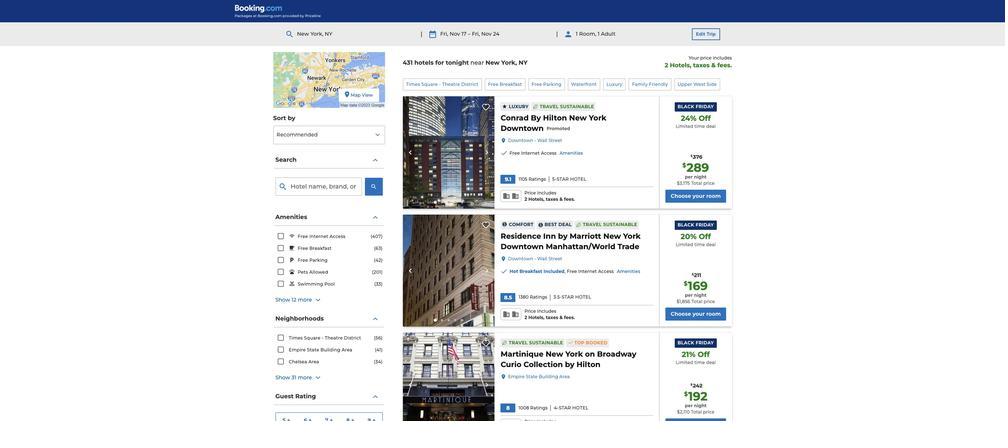 Task type: vqa. For each thing, say whether or not it's contained in the screenshot.
location
no



Task type: locate. For each thing, give the bounding box(es) containing it.
more right 12
[[298, 297, 312, 304]]

parking up allowed
[[310, 258, 328, 264]]

guest rating button
[[274, 389, 384, 406]]

property building image for 192
[[403, 333, 495, 422]]

choose your room button down $3,175
[[666, 190, 727, 203]]

1 vertical spatial times
[[289, 336, 303, 341]]

fees. for 289
[[565, 197, 575, 202]]

2 down 1105
[[525, 197, 528, 202]]

internet down amenities dropdown button
[[310, 234, 329, 240]]

downtown - wall street
[[509, 138, 563, 144], [509, 256, 563, 262]]

price includes 2 hotels, taxes & fees. down 5-
[[525, 191, 575, 202]]

2 black from the top
[[678, 222, 695, 228]]

0 vertical spatial 2
[[665, 62, 669, 69]]

travel sustainable up martinique
[[509, 341, 564, 346]]

limited for 289
[[676, 124, 694, 129]]

on
[[586, 350, 596, 359]]

top
[[575, 341, 585, 346]]

| left room,
[[557, 30, 558, 38]]

time
[[695, 124, 706, 129], [695, 242, 706, 248], [695, 360, 706, 366]]

property building image for 289
[[403, 97, 495, 209]]

nov
[[450, 31, 460, 37], [482, 31, 492, 37]]

2 photo carousel region from the top
[[403, 215, 495, 327]]

show left 12
[[276, 297, 290, 304]]

3.5-star hotel
[[554, 295, 592, 301]]

includes down 5-
[[538, 191, 557, 196]]

fees. inside your price includes 2 hotels, taxes & fees.
[[718, 62, 733, 69]]

2 show from the top
[[276, 375, 290, 382]]

go to image #2 image
[[441, 202, 444, 204], [441, 320, 444, 322]]

3 black friday from the top
[[678, 341, 714, 346]]

& down 3.5-
[[560, 315, 563, 321]]

1 go to image #5 image from the top
[[461, 202, 464, 204]]

building for square
[[321, 348, 341, 353]]

2 vertical spatial amenities
[[617, 269, 641, 275]]

1 vertical spatial amenities
[[276, 214, 307, 221]]

(201)
[[372, 270, 383, 275]]

downtown - wall street for 169
[[509, 256, 563, 262]]

internet up 1105 ratings
[[521, 151, 540, 156]]

total for 169
[[692, 299, 703, 305]]

3 per from the top
[[686, 404, 693, 409]]

new inside residence inn by marriott new york downtown manhattan/world trade center area
[[604, 232, 622, 241]]

1 | from the left
[[421, 30, 423, 38]]

black
[[678, 104, 695, 110], [678, 222, 695, 228], [678, 341, 695, 346]]

time down "24% off"
[[695, 124, 706, 129]]

more inside the show 12 more button
[[298, 297, 312, 304]]

1 left adult
[[598, 31, 600, 37]]

price includes 2 hotels, taxes & fees.
[[525, 191, 575, 202], [525, 309, 575, 321]]

& for 289
[[560, 197, 563, 202]]

internet right ,
[[579, 269, 597, 275]]

2 vertical spatial per
[[686, 404, 693, 409]]

room for 169
[[707, 311, 721, 318]]

photo carousel region
[[403, 97, 495, 209], [403, 215, 495, 327], [403, 333, 495, 422]]

1 wall from the top
[[538, 138, 548, 144]]

2 black friday from the top
[[678, 222, 714, 228]]

1 horizontal spatial fri,
[[472, 31, 480, 37]]

by inside martinique new york on broadway curio collection by hilton
[[565, 361, 575, 370]]

empire down curio
[[509, 375, 525, 380]]

downtown - wall street up included
[[509, 256, 563, 262]]

night for 169
[[695, 293, 707, 298]]

3 limited from the top
[[676, 360, 694, 366]]

2 | from the left
[[557, 30, 558, 38]]

by right the sort on the top left
[[288, 115, 296, 122]]

free right ,
[[567, 269, 578, 275]]

2 night from the top
[[695, 293, 707, 298]]

total inside $ 376 $ 289 per night $3,175 total price
[[692, 181, 703, 186]]

west
[[694, 82, 706, 87]]

time for 289
[[695, 124, 706, 129]]

travel up conrad by hilton new york downtown
[[540, 104, 559, 109]]

1 vertical spatial breakfast
[[310, 246, 332, 252]]

edit
[[697, 31, 706, 37]]

1 go to image #2 image from the top
[[441, 202, 444, 204]]

price inside $ 211 $ 169 per night $1,856 total price
[[704, 299, 716, 305]]

friday for 169
[[696, 222, 714, 228]]

0 vertical spatial district
[[462, 82, 479, 87]]

1 vertical spatial &
[[560, 197, 563, 202]]

total right $2,110
[[692, 410, 703, 416]]

1 vertical spatial time
[[695, 242, 706, 248]]

2 friday from the top
[[696, 222, 714, 228]]

night inside the $ 242 $ 192 per night $2,110 total price
[[695, 404, 707, 409]]

choose your room for 289
[[671, 193, 721, 200]]

1 vertical spatial black friday
[[678, 222, 714, 228]]

empire state building area up chelsea area
[[289, 348, 353, 353]]

choose your room button for 169
[[666, 308, 727, 321]]

2 property building image from the top
[[403, 215, 495, 327]]

free up 9.1
[[510, 151, 520, 156]]

2 vertical spatial property building image
[[403, 333, 495, 422]]

1 per from the top
[[686, 174, 693, 180]]

2 price from the top
[[525, 309, 536, 314]]

hotels, for 169
[[529, 315, 545, 321]]

limited time deal for 289
[[676, 124, 716, 129]]

recommended button
[[273, 126, 385, 145]]

star right the 1008 ratings
[[559, 406, 571, 411]]

street up "free internet access amenities"
[[549, 138, 563, 144]]

0 vertical spatial fees.
[[718, 62, 733, 69]]

0 vertical spatial york
[[589, 114, 607, 123]]

show left 31
[[276, 375, 290, 382]]

go to image #4 image
[[455, 202, 457, 204], [455, 320, 457, 322]]

1 vertical spatial property building image
[[403, 215, 495, 327]]

parking left waterfront at the right top of page
[[544, 82, 562, 87]]

free internet access amenities
[[510, 151, 584, 156]]

fri, right –
[[472, 31, 480, 37]]

night down 242
[[695, 404, 707, 409]]

3 property building image from the top
[[403, 333, 495, 422]]

3 photo carousel region from the top
[[403, 333, 495, 422]]

2 vertical spatial internet
[[579, 269, 597, 275]]

limited time deal down the 21% off
[[676, 360, 716, 366]]

9.1
[[505, 176, 512, 183]]

2 go to image #5 image from the top
[[461, 320, 464, 322]]

1 vertical spatial taxes
[[546, 197, 559, 202]]

breakfast right hot
[[520, 269, 543, 275]]

night for 289
[[695, 174, 707, 180]]

by inside residence inn by marriott new york downtown manhattan/world trade center area
[[559, 232, 568, 241]]

ratings for 192
[[531, 406, 548, 411]]

parking
[[544, 82, 562, 87], [310, 258, 328, 264]]

1
[[576, 31, 578, 37], [598, 31, 600, 37]]

friendly
[[650, 82, 669, 87]]

new down waterfront at the right top of page
[[570, 114, 587, 123]]

taxes down your on the right top of the page
[[694, 62, 710, 69]]

night for 192
[[695, 404, 707, 409]]

black friday
[[678, 104, 714, 110], [678, 222, 714, 228], [678, 341, 714, 346]]

0 vertical spatial travel sustainable
[[540, 104, 595, 109]]

empire state building area down collection
[[509, 375, 570, 380]]

family friendly
[[633, 82, 669, 87]]

choose for 289
[[671, 193, 692, 200]]

,
[[565, 269, 566, 275]]

1 night from the top
[[695, 174, 707, 180]]

2 go to image #4 image from the top
[[455, 320, 457, 322]]

1 your from the top
[[693, 193, 705, 200]]

1 vertical spatial access
[[330, 234, 346, 240]]

1 vertical spatial your
[[693, 311, 705, 318]]

1105 ratings
[[519, 177, 546, 182]]

total right $3,175
[[692, 181, 703, 186]]

3 limited time deal from the top
[[676, 360, 716, 366]]

wall for 289
[[538, 138, 548, 144]]

2 your from the top
[[693, 311, 705, 318]]

price includes 2 hotels, taxes & fees. for 289
[[525, 191, 575, 202]]

1 room from the top
[[707, 193, 721, 200]]

star right 1105 ratings
[[557, 177, 569, 182]]

2 choose from the top
[[671, 311, 692, 318]]

access
[[541, 151, 557, 156], [330, 234, 346, 240], [599, 269, 614, 275]]

fees. down 5-star hotel
[[565, 197, 575, 202]]

building
[[321, 348, 341, 353], [539, 375, 559, 380]]

chelsea
[[289, 360, 307, 365]]

2 vertical spatial time
[[695, 360, 706, 366]]

martinique new york on broadway curio collection by hilton
[[501, 350, 637, 370]]

1 horizontal spatial state
[[526, 375, 538, 380]]

deal down 20% off
[[707, 242, 716, 248]]

per inside $ 376 $ 289 per night $3,175 total price
[[686, 174, 693, 180]]

square down neighborhoods
[[304, 336, 321, 341]]

price inside $ 376 $ 289 per night $3,175 total price
[[704, 181, 715, 186]]

york down the top
[[566, 350, 583, 359]]

hot
[[510, 269, 519, 275]]

area
[[529, 253, 547, 262], [342, 348, 353, 353], [309, 360, 319, 365], [560, 375, 570, 380]]

choose your room
[[671, 193, 721, 200], [671, 311, 721, 318]]

1 vertical spatial empire
[[509, 375, 525, 380]]

1 go to image #1 image from the top
[[434, 201, 437, 204]]

area inside residence inn by marriott new york downtown manhattan/world trade center area
[[529, 253, 547, 262]]

wall
[[538, 138, 548, 144], [538, 256, 548, 262]]

street
[[549, 138, 563, 144], [549, 256, 563, 262]]

1 deal from the top
[[707, 124, 716, 129]]

fees. down 3.5-star hotel
[[565, 315, 575, 321]]

manhattan/world
[[546, 243, 616, 251]]

times square - theatre district
[[406, 82, 479, 87], [289, 336, 361, 341]]

internet for free internet access amenities
[[521, 151, 540, 156]]

residence
[[501, 232, 542, 241]]

fees. down includes
[[718, 62, 733, 69]]

2 go to image #2 image from the top
[[441, 320, 444, 322]]

go to image #1 image for 289
[[434, 201, 437, 204]]

free parking up pets allowed
[[298, 258, 328, 264]]

| up hotels
[[421, 30, 423, 38]]

price includes 2 hotels, taxes & fees. down 3.5-
[[525, 309, 575, 321]]

hilton inside conrad by hilton new york downtown
[[544, 114, 567, 123]]

1 horizontal spatial 1
[[598, 31, 600, 37]]

2 vertical spatial fees.
[[565, 315, 575, 321]]

0 vertical spatial includes
[[538, 191, 557, 196]]

off for 289
[[699, 114, 711, 123]]

2 limited from the top
[[676, 242, 694, 248]]

hotel for 169
[[576, 295, 592, 301]]

star for 289
[[557, 177, 569, 182]]

travel up marriott
[[583, 222, 602, 228]]

1 more from the top
[[298, 297, 312, 304]]

limited time deal for 169
[[676, 242, 716, 248]]

time down the 21% off
[[695, 360, 706, 366]]

your for 169
[[693, 311, 705, 318]]

1 choose your room button from the top
[[666, 190, 727, 203]]

hotel
[[571, 177, 587, 182], [576, 295, 592, 301], [573, 406, 589, 411]]

free breakfast down free internet access
[[298, 246, 332, 252]]

center
[[501, 253, 527, 262]]

theatre
[[442, 82, 460, 87], [325, 336, 343, 341]]

1 vertical spatial deal
[[707, 242, 716, 248]]

1 price includes 2 hotels, taxes & fees. from the top
[[525, 191, 575, 202]]

travel sustainable up marriott
[[583, 222, 638, 228]]

0 vertical spatial limited
[[676, 124, 694, 129]]

2 street from the top
[[549, 256, 563, 262]]

2 fri, from the left
[[472, 31, 480, 37]]

per
[[686, 174, 693, 180], [686, 293, 693, 298], [686, 404, 693, 409]]

star
[[557, 177, 569, 182], [562, 295, 574, 301], [559, 406, 571, 411]]

1 vertical spatial limited
[[676, 242, 694, 248]]

431
[[403, 59, 413, 66]]

0 vertical spatial deal
[[707, 124, 716, 129]]

night inside $ 211 $ 169 per night $1,856 total price
[[695, 293, 707, 298]]

2 limited time deal from the top
[[676, 242, 716, 248]]

1 vertical spatial ratings
[[530, 295, 548, 301]]

1 vertical spatial show
[[276, 375, 290, 382]]

district down 431 hotels for tonight near new york, ny at the top of page
[[462, 82, 479, 87]]

3 night from the top
[[695, 404, 707, 409]]

black for 169
[[678, 222, 695, 228]]

residence inn by marriott new york downtown manhattan/world trade center area element
[[501, 231, 654, 262]]

friday for 192
[[696, 341, 714, 346]]

york down waterfront at the right top of page
[[589, 114, 607, 123]]

free up pets
[[298, 258, 308, 264]]

1 vertical spatial wall
[[538, 256, 548, 262]]

times down 431
[[406, 82, 420, 87]]

1 go to image #4 image from the top
[[455, 202, 457, 204]]

0 horizontal spatial ny
[[325, 31, 333, 37]]

york up trade
[[624, 232, 641, 241]]

3 time from the top
[[695, 360, 706, 366]]

$ left 211 in the bottom right of the page
[[692, 273, 694, 276]]

2 time from the top
[[695, 242, 706, 248]]

sustainable up collection
[[530, 341, 564, 346]]

times square - theatre district down neighborhoods dropdown button
[[289, 336, 361, 341]]

hot breakfast included , free internet access amenities
[[510, 269, 641, 275]]

2 vertical spatial access
[[599, 269, 614, 275]]

1 horizontal spatial times square - theatre district
[[406, 82, 479, 87]]

deal for 169
[[707, 242, 716, 248]]

go to image #1 image
[[434, 201, 437, 204], [434, 320, 437, 323]]

access down 'manhattan/world'
[[599, 269, 614, 275]]

0 vertical spatial ny
[[325, 31, 333, 37]]

2 more from the top
[[298, 375, 312, 382]]

empire for times square - theatre district
[[289, 348, 306, 353]]

more right 31
[[298, 375, 312, 382]]

friday for 289
[[696, 104, 714, 110]]

$ left 169
[[684, 281, 688, 288]]

taxes
[[694, 62, 710, 69], [546, 197, 559, 202], [546, 315, 559, 321]]

nov left 24
[[482, 31, 492, 37]]

go to image #3 image
[[448, 202, 450, 204], [448, 320, 450, 322]]

2 vertical spatial photo carousel region
[[403, 333, 495, 422]]

0 vertical spatial hotel
[[571, 177, 587, 182]]

0 horizontal spatial building
[[321, 348, 341, 353]]

1 downtown - wall street from the top
[[509, 138, 563, 144]]

free parking up "by"
[[532, 82, 562, 87]]

empire state building area for square
[[289, 348, 353, 353]]

travel up martinique
[[509, 341, 528, 346]]

3 friday from the top
[[696, 341, 714, 346]]

-
[[439, 82, 441, 87], [535, 138, 537, 144], [535, 256, 537, 262], [322, 336, 324, 341]]

times
[[406, 82, 420, 87], [289, 336, 303, 341]]

0 horizontal spatial empire
[[289, 348, 306, 353]]

black friday up 20% off
[[678, 222, 714, 228]]

sustainable up trade
[[604, 222, 638, 228]]

taxes down 3.5-
[[546, 315, 559, 321]]

friday up "24% off"
[[696, 104, 714, 110]]

1 horizontal spatial parking
[[544, 82, 562, 87]]

0 horizontal spatial theatre
[[325, 336, 343, 341]]

new inside conrad by hilton new york downtown
[[570, 114, 587, 123]]

1 vertical spatial building
[[539, 375, 559, 380]]

|
[[421, 30, 423, 38], [557, 30, 558, 38]]

guest rating
[[276, 394, 316, 401]]

31
[[292, 375, 297, 382]]

1 vertical spatial travel sustainable
[[583, 222, 638, 228]]

1 vertical spatial choose your room button
[[666, 308, 727, 321]]

1 black friday from the top
[[678, 104, 714, 110]]

amenities down trade
[[617, 269, 641, 275]]

more inside the show 31 more button
[[298, 375, 312, 382]]

york
[[589, 114, 607, 123], [624, 232, 641, 241], [566, 350, 583, 359]]

per for 169
[[686, 293, 693, 298]]

1 vertical spatial more
[[298, 375, 312, 382]]

0 horizontal spatial luxury
[[509, 104, 529, 109]]

off right 20%
[[699, 232, 711, 241]]

2 vertical spatial &
[[560, 315, 563, 321]]

2 room from the top
[[707, 311, 721, 318]]

per up $3,175
[[686, 174, 693, 180]]

0 vertical spatial parking
[[544, 82, 562, 87]]

1 room, 1 adult
[[576, 31, 616, 37]]

$2,110
[[678, 410, 690, 416]]

1 photo carousel region from the top
[[403, 97, 495, 209]]

amenities button
[[274, 209, 384, 226]]

0 vertical spatial taxes
[[694, 62, 710, 69]]

0 vertical spatial sustainable
[[561, 104, 595, 109]]

taxes for 169
[[546, 315, 559, 321]]

2 vertical spatial by
[[565, 361, 575, 370]]

0 horizontal spatial |
[[421, 30, 423, 38]]

| for fri, nov 17 – fri, nov 24
[[421, 30, 423, 38]]

1 vertical spatial street
[[549, 256, 563, 262]]

0 vertical spatial per
[[686, 174, 693, 180]]

0 vertical spatial go to image #1 image
[[434, 201, 437, 204]]

time for 169
[[695, 242, 706, 248]]

1 horizontal spatial nov
[[482, 31, 492, 37]]

includes
[[713, 55, 733, 61]]

choose your room button for 289
[[666, 190, 727, 203]]

photo carousel region for 192
[[403, 333, 495, 422]]

off for 169
[[699, 232, 711, 241]]

state
[[307, 348, 319, 353], [526, 375, 538, 380]]

0 vertical spatial street
[[549, 138, 563, 144]]

0 vertical spatial internet
[[521, 151, 540, 156]]

includes for 169
[[538, 309, 557, 314]]

2 vertical spatial travel sustainable
[[509, 341, 564, 346]]

2 choose your room from the top
[[671, 311, 721, 318]]

limited down "24%"
[[676, 124, 694, 129]]

new up collection
[[546, 350, 564, 359]]

free parking
[[532, 82, 562, 87], [298, 258, 328, 264]]

0 vertical spatial hotels,
[[670, 62, 692, 69]]

room
[[707, 193, 721, 200], [707, 311, 721, 318]]

1 friday from the top
[[696, 104, 714, 110]]

ratings for 289
[[529, 177, 546, 182]]

black for 192
[[678, 341, 695, 346]]

your
[[693, 193, 705, 200], [693, 311, 705, 318]]

price
[[701, 55, 712, 61], [704, 181, 715, 186], [704, 299, 716, 305], [704, 410, 715, 416]]

room down $ 376 $ 289 per night $3,175 total price
[[707, 193, 721, 200]]

property building image for 169
[[403, 215, 495, 327]]

times down neighborhoods
[[289, 336, 303, 341]]

1 limited from the top
[[676, 124, 694, 129]]

1 vertical spatial district
[[344, 336, 361, 341]]

upper
[[678, 82, 693, 87]]

new inside martinique new york on broadway curio collection by hilton
[[546, 350, 564, 359]]

2 vertical spatial star
[[559, 406, 571, 411]]

your for 289
[[693, 193, 705, 200]]

star for 192
[[559, 406, 571, 411]]

2 go to image #3 image from the top
[[448, 320, 450, 322]]

sort by
[[273, 115, 296, 122]]

fees.
[[718, 62, 733, 69], [565, 197, 575, 202], [565, 315, 575, 321]]

1 choose from the top
[[671, 193, 692, 200]]

2 down 1380
[[525, 315, 528, 321]]

1 black from the top
[[678, 104, 695, 110]]

1 choose your room from the top
[[671, 193, 721, 200]]

search
[[276, 156, 297, 164]]

1 vertical spatial choose
[[671, 311, 692, 318]]

2 vertical spatial travel
[[509, 341, 528, 346]]

1 vertical spatial empire state building area
[[509, 375, 570, 380]]

by down the top
[[565, 361, 575, 370]]

show inside the show 31 more button
[[276, 375, 290, 382]]

–
[[468, 31, 471, 37]]

1 street from the top
[[549, 138, 563, 144]]

choose down $3,175
[[671, 193, 692, 200]]

street for 169
[[549, 256, 563, 262]]

times square - theatre district down for
[[406, 82, 479, 87]]

travel sustainable up conrad by hilton new york downtown - promoted element
[[540, 104, 595, 109]]

1 vertical spatial by
[[559, 232, 568, 241]]

choose your room button
[[666, 190, 727, 203], [666, 308, 727, 321]]

1 time from the top
[[695, 124, 706, 129]]

1 vertical spatial free breakfast
[[298, 246, 332, 252]]

hotel for 192
[[573, 406, 589, 411]]

2 deal from the top
[[707, 242, 716, 248]]

1 limited time deal from the top
[[676, 124, 716, 129]]

3 deal from the top
[[707, 360, 716, 366]]

0 vertical spatial go to image #5 image
[[461, 202, 464, 204]]

2 per from the top
[[686, 293, 693, 298]]

hotel right 4-
[[573, 406, 589, 411]]

1 go to image #3 image from the top
[[448, 202, 450, 204]]

show inside the show 12 more button
[[276, 297, 290, 304]]

2 vertical spatial hotel
[[573, 406, 589, 411]]

hotels
[[415, 59, 434, 66]]

amenities up free internet access
[[276, 214, 307, 221]]

price down 1105 ratings
[[525, 191, 536, 196]]

2 go to image #1 image from the top
[[434, 320, 437, 323]]

price inside the $ 242 $ 192 per night $2,110 total price
[[704, 410, 715, 416]]

neighborhoods button
[[274, 311, 384, 328]]

price down 289
[[704, 181, 715, 186]]

per for 192
[[686, 404, 693, 409]]

0 vertical spatial price includes 2 hotels, taxes & fees.
[[525, 191, 575, 202]]

per inside the $ 242 $ 192 per night $2,110 total price
[[686, 404, 693, 409]]

0 vertical spatial theatre
[[442, 82, 460, 87]]

2 price includes 2 hotels, taxes & fees. from the top
[[525, 309, 575, 321]]

total for 289
[[692, 181, 703, 186]]

deal for 289
[[707, 124, 716, 129]]

limited for 192
[[676, 360, 694, 366]]

off right "24%"
[[699, 114, 711, 123]]

0 vertical spatial wall
[[538, 138, 548, 144]]

property building image
[[403, 97, 495, 209], [403, 215, 495, 327], [403, 333, 495, 422]]

4-star hotel
[[554, 406, 589, 411]]

Hotel name, brand, or keyword text field
[[276, 178, 362, 196]]

black friday for 192
[[678, 341, 714, 346]]

0 vertical spatial free parking
[[532, 82, 562, 87]]

chelsea area
[[289, 360, 319, 365]]

go to image #5 image
[[461, 202, 464, 204], [461, 320, 464, 322]]

2 vertical spatial york
[[566, 350, 583, 359]]

hilton inside martinique new york on broadway curio collection by hilton
[[577, 361, 601, 370]]

0 vertical spatial &
[[712, 62, 716, 69]]

2 choose your room button from the top
[[666, 308, 727, 321]]

choose
[[671, 193, 692, 200], [671, 311, 692, 318]]

2 wall from the top
[[538, 256, 548, 262]]

per inside $ 211 $ 169 per night $1,856 total price
[[686, 293, 693, 298]]

1 vertical spatial york
[[624, 232, 641, 241]]

2 vertical spatial night
[[695, 404, 707, 409]]

building down collection
[[539, 375, 559, 380]]

go to image #5 image for 289
[[461, 202, 464, 204]]

1 vertical spatial choose your room
[[671, 311, 721, 318]]

choose your room down $3,175
[[671, 193, 721, 200]]

1 horizontal spatial access
[[541, 151, 557, 156]]

20% off
[[681, 232, 711, 241]]

includes for 289
[[538, 191, 557, 196]]

1 vertical spatial state
[[526, 375, 538, 380]]

total inside the $ 242 $ 192 per night $2,110 total price
[[692, 410, 703, 416]]

2 includes from the top
[[538, 309, 557, 314]]

2 downtown - wall street from the top
[[509, 256, 563, 262]]

0 vertical spatial your
[[693, 193, 705, 200]]

limited for 169
[[676, 242, 694, 248]]

booked
[[586, 341, 608, 346]]

2 vertical spatial ratings
[[531, 406, 548, 411]]

1 price from the top
[[525, 191, 536, 196]]

night inside $ 376 $ 289 per night $3,175 total price
[[695, 174, 707, 180]]

deal down "24% off"
[[707, 124, 716, 129]]

1 show from the top
[[276, 297, 290, 304]]

show 12 more button
[[276, 296, 383, 305]]

per up $1,856
[[686, 293, 693, 298]]

show for amenities
[[276, 297, 290, 304]]

0 vertical spatial hilton
[[544, 114, 567, 123]]

star for 169
[[562, 295, 574, 301]]

3 black from the top
[[678, 341, 695, 346]]

time down 20% off
[[695, 242, 706, 248]]

1 includes from the top
[[538, 191, 557, 196]]

total inside $ 211 $ 169 per night $1,856 total price
[[692, 299, 703, 305]]

1 property building image from the top
[[403, 97, 495, 209]]

ratings
[[529, 177, 546, 182], [530, 295, 548, 301], [531, 406, 548, 411]]

taxes down 5-
[[546, 197, 559, 202]]

per up $2,110
[[686, 404, 693, 409]]

0 vertical spatial friday
[[696, 104, 714, 110]]

total for 192
[[692, 410, 703, 416]]

1 vertical spatial 2
[[525, 197, 528, 202]]

total right $1,856
[[692, 299, 703, 305]]

2 vertical spatial taxes
[[546, 315, 559, 321]]



Task type: describe. For each thing, give the bounding box(es) containing it.
by
[[531, 114, 541, 123]]

map
[[351, 92, 361, 98]]

2 horizontal spatial travel
[[583, 222, 602, 228]]

included
[[544, 269, 565, 275]]

4-
[[554, 406, 559, 411]]

marriott
[[570, 232, 602, 241]]

neighborhoods
[[276, 316, 324, 323]]

adult
[[601, 31, 616, 37]]

$ left 289
[[683, 162, 687, 169]]

go to image #4 image for 289
[[455, 202, 457, 204]]

hotels, for 289
[[529, 197, 545, 202]]

go to image #5 image for 169
[[461, 320, 464, 322]]

- down for
[[439, 82, 441, 87]]

free down free internet access
[[298, 246, 308, 252]]

empire for martinique new york on broadway curio collection by hilton
[[509, 375, 525, 380]]

broadway
[[598, 350, 637, 359]]

go to image #3 image for 289
[[448, 202, 450, 204]]

inn
[[544, 232, 556, 241]]

1380 ratings
[[519, 295, 548, 301]]

242
[[693, 383, 703, 390]]

2 vertical spatial breakfast
[[520, 269, 543, 275]]

york inside martinique new york on broadway curio collection by hilton
[[566, 350, 583, 359]]

0 horizontal spatial times square - theatre district
[[289, 336, 361, 341]]

5-star hotel
[[553, 177, 587, 182]]

0 horizontal spatial times
[[289, 336, 303, 341]]

photo carousel region for 169
[[403, 215, 495, 327]]

black friday for 289
[[678, 104, 714, 110]]

- right center on the bottom
[[535, 256, 537, 262]]

show for neighborhoods
[[276, 375, 290, 382]]

york inside residence inn by marriott new york downtown manhattan/world trade center area
[[624, 232, 641, 241]]

black for 289
[[678, 104, 695, 110]]

amenities inside dropdown button
[[276, 214, 307, 221]]

0 horizontal spatial travel
[[509, 341, 528, 346]]

431 hotels for tonight near new york, ny
[[403, 59, 528, 66]]

0 vertical spatial times square - theatre district
[[406, 82, 479, 87]]

8
[[507, 406, 510, 412]]

1 vertical spatial theatre
[[325, 336, 343, 341]]

free down 431 hotels for tonight near new york, ny at the top of page
[[488, 82, 499, 87]]

- down neighborhoods dropdown button
[[322, 336, 324, 341]]

new right "near"
[[486, 59, 500, 66]]

street for 289
[[549, 138, 563, 144]]

search button
[[274, 152, 384, 169]]

best
[[545, 222, 558, 228]]

tonight
[[446, 59, 469, 66]]

residence inn by marriott new york downtown manhattan/world trade center area
[[501, 232, 641, 262]]

price for 169
[[704, 299, 716, 305]]

your price includes 2 hotels, taxes & fees.
[[665, 55, 733, 69]]

1 horizontal spatial luxury
[[607, 82, 623, 87]]

limited time deal for 192
[[676, 360, 716, 366]]

area left (41) on the bottom left of the page
[[342, 348, 353, 353]]

family
[[633, 82, 648, 87]]

go to image #3 image for 169
[[448, 320, 450, 322]]

24% off
[[681, 114, 711, 123]]

room,
[[580, 31, 597, 37]]

2 for 169
[[525, 315, 528, 321]]

curio
[[501, 361, 522, 370]]

0 vertical spatial york,
[[311, 31, 324, 37]]

2 inside your price includes 2 hotels, taxes & fees.
[[665, 62, 669, 69]]

(33)
[[375, 282, 383, 287]]

near
[[471, 59, 484, 66]]

off for 192
[[698, 351, 710, 360]]

1 horizontal spatial free parking
[[532, 82, 562, 87]]

0 vertical spatial breakfast
[[500, 82, 522, 87]]

(34)
[[374, 360, 383, 365]]

state for martinique
[[526, 375, 538, 380]]

conrad by hilton new york downtown - promoted element
[[501, 113, 654, 133]]

wall for 169
[[538, 256, 548, 262]]

$ left 192
[[685, 391, 688, 399]]

1105
[[519, 177, 528, 182]]

trade
[[618, 243, 640, 251]]

price includes 2 hotels, taxes & fees. for 169
[[525, 309, 575, 321]]

2 nov from the left
[[482, 31, 492, 37]]

17
[[462, 31, 467, 37]]

$1,856
[[677, 299, 691, 305]]

1008 ratings
[[519, 406, 548, 411]]

price for 192
[[704, 410, 715, 416]]

21%
[[682, 351, 696, 360]]

8.5
[[505, 295, 513, 301]]

show 31 more
[[276, 375, 312, 382]]

24
[[493, 31, 500, 37]]

recommended
[[277, 132, 318, 138]]

collection
[[524, 361, 563, 370]]

conrad by hilton new york downtown
[[501, 114, 607, 133]]

0 horizontal spatial square
[[304, 336, 321, 341]]

211
[[695, 272, 702, 279]]

2 horizontal spatial internet
[[579, 269, 597, 275]]

pets
[[298, 270, 308, 275]]

choose for 169
[[671, 311, 692, 318]]

376
[[694, 154, 703, 161]]

$ 211 $ 169 per night $1,856 total price
[[677, 272, 716, 305]]

price inside your price includes 2 hotels, taxes & fees.
[[701, 55, 712, 61]]

hotel for 289
[[571, 177, 587, 182]]

york inside conrad by hilton new york downtown
[[589, 114, 607, 123]]

24%
[[681, 114, 697, 123]]

downtown inside conrad by hilton new york downtown
[[501, 124, 544, 133]]

show 12 more
[[276, 297, 312, 304]]

waterfront
[[572, 82, 597, 87]]

conrad
[[501, 114, 529, 123]]

taxes for 289
[[546, 197, 559, 202]]

access for free internet access
[[330, 234, 346, 240]]

20%
[[681, 232, 697, 241]]

1 horizontal spatial times
[[406, 82, 420, 87]]

internet for free internet access
[[310, 234, 329, 240]]

1 horizontal spatial amenities
[[560, 151, 584, 156]]

2 horizontal spatial access
[[599, 269, 614, 275]]

free up "by"
[[532, 82, 542, 87]]

go to image #2 image for 289
[[441, 202, 444, 204]]

pool
[[325, 282, 335, 287]]

taxes inside your price includes 2 hotels, taxes & fees.
[[694, 62, 710, 69]]

- up "free internet access amenities"
[[535, 138, 537, 144]]

1 horizontal spatial theatre
[[442, 82, 460, 87]]

new down booking.com packages image
[[297, 31, 309, 37]]

price for 289
[[525, 191, 536, 196]]

1 horizontal spatial travel
[[540, 104, 559, 109]]

1 horizontal spatial square
[[422, 82, 438, 87]]

2 vertical spatial sustainable
[[530, 341, 564, 346]]

for
[[436, 59, 444, 66]]

martinique new york on broadway curio collection by hilton element
[[501, 350, 654, 370]]

hotels, inside your price includes 2 hotels, taxes & fees.
[[670, 62, 692, 69]]

1 1 from the left
[[576, 31, 578, 37]]

1 fri, from the left
[[441, 31, 449, 37]]

& inside your price includes 2 hotels, taxes & fees.
[[712, 62, 716, 69]]

$3,175
[[677, 181, 691, 186]]

$ left 242
[[691, 384, 693, 387]]

289
[[687, 161, 710, 175]]

swimming pool
[[298, 282, 335, 287]]

comfort
[[509, 222, 534, 228]]

169
[[689, 279, 708, 294]]

photo carousel region for 289
[[403, 97, 495, 209]]

5-
[[553, 177, 557, 182]]

1 vertical spatial sustainable
[[604, 222, 638, 228]]

fees. for 169
[[565, 315, 575, 321]]

go to image #2 image for 169
[[441, 320, 444, 322]]

black friday for 169
[[678, 222, 714, 228]]

3.5-
[[554, 295, 562, 301]]

2 for 289
[[525, 197, 528, 202]]

go to image #4 image for 169
[[455, 320, 457, 322]]

| for 1 room, 1 adult
[[557, 30, 558, 38]]

area right the chelsea
[[309, 360, 319, 365]]

(63)
[[374, 246, 383, 252]]

ratings for 169
[[530, 295, 548, 301]]

$ left the 376
[[691, 154, 693, 158]]

(407)
[[371, 234, 383, 240]]

building for new
[[539, 375, 559, 380]]

martinique
[[501, 350, 544, 359]]

choose your room for 169
[[671, 311, 721, 318]]

empire state building area for new
[[509, 375, 570, 380]]

downtown inside residence inn by marriott new york downtown manhattan/world trade center area
[[501, 243, 544, 251]]

deal for 192
[[707, 360, 716, 366]]

more for amenities
[[298, 297, 312, 304]]

1 horizontal spatial district
[[462, 82, 479, 87]]

1 vertical spatial free parking
[[298, 258, 328, 264]]

time for 192
[[695, 360, 706, 366]]

0 vertical spatial by
[[288, 115, 296, 122]]

0 vertical spatial free breakfast
[[488, 82, 522, 87]]

1 vertical spatial luxury
[[509, 104, 529, 109]]

downtown - wall street for 289
[[509, 138, 563, 144]]

state for times
[[307, 348, 319, 353]]

view
[[362, 92, 373, 98]]

deal
[[559, 222, 572, 228]]

1380
[[519, 295, 529, 301]]

price for 169
[[525, 309, 536, 314]]

2 horizontal spatial amenities
[[617, 269, 641, 275]]

price for 289
[[704, 181, 715, 186]]

1008
[[519, 406, 529, 411]]

1 vertical spatial parking
[[310, 258, 328, 264]]

swimming
[[298, 282, 323, 287]]

fri, nov 17 – fri, nov 24
[[441, 31, 500, 37]]

192
[[689, 390, 708, 405]]

your
[[689, 55, 700, 61]]

more for neighborhoods
[[298, 375, 312, 382]]

allowed
[[310, 270, 328, 275]]

free internet access
[[298, 234, 346, 240]]

1 nov from the left
[[450, 31, 460, 37]]

top booked
[[575, 341, 608, 346]]

room for 289
[[707, 193, 721, 200]]

$ 376 $ 289 per night $3,175 total price
[[677, 154, 715, 186]]

booking.com packages image
[[235, 4, 322, 18]]

(41)
[[375, 348, 383, 353]]

& for 169
[[560, 315, 563, 321]]

side
[[707, 82, 717, 87]]

per for 289
[[686, 174, 693, 180]]

free down amenities dropdown button
[[298, 234, 308, 240]]

best deal
[[545, 222, 572, 228]]

area down martinique new york on broadway curio collection by hilton
[[560, 375, 570, 380]]

edit trip
[[697, 31, 716, 37]]

access for free internet access amenities
[[541, 151, 557, 156]]

1 horizontal spatial ny
[[519, 59, 528, 66]]

go to image #1 image for 169
[[434, 320, 437, 323]]

2 1 from the left
[[598, 31, 600, 37]]

show 31 more button
[[276, 374, 383, 383]]

1 horizontal spatial york,
[[502, 59, 517, 66]]



